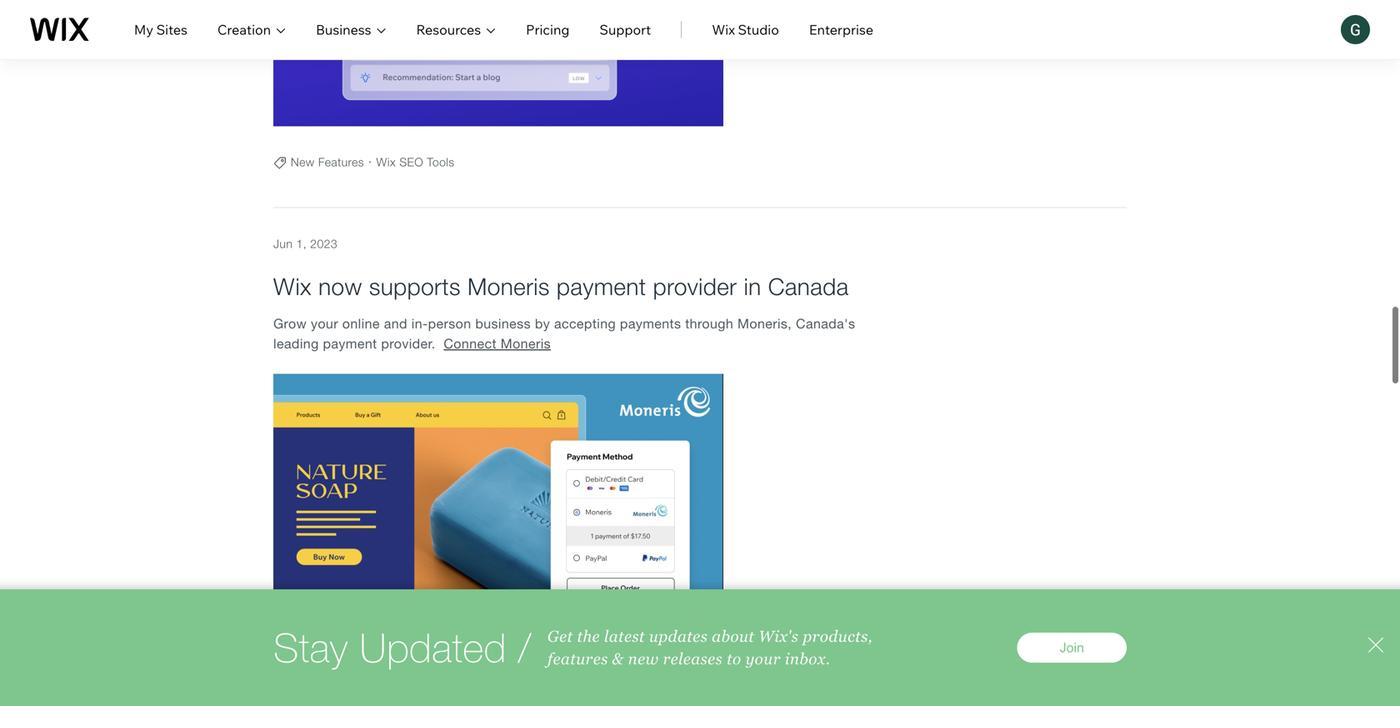 Task type: vqa. For each thing, say whether or not it's contained in the screenshot.
My
yes



Task type: describe. For each thing, give the bounding box(es) containing it.
moneris,
[[738, 316, 792, 332]]

&
[[613, 650, 624, 668]]

accepting
[[554, 316, 616, 332]]

business
[[316, 21, 372, 38]]

1,
[[296, 237, 307, 251]]

in
[[744, 273, 762, 300]]

new features for wix seo tools
[[291, 155, 364, 169]]

new features link for wix seo tools
[[291, 155, 364, 169]]

and
[[384, 316, 408, 332]]

enterprise
[[810, 21, 874, 38]]

sites
[[156, 21, 188, 38]]

payment inside grow your online and in-person business by accepting payments through moneris, canada's leading payment provider.
[[323, 336, 377, 352]]

tools
[[427, 155, 455, 169]]

canada's
[[796, 316, 856, 332]]

support
[[600, 21, 651, 38]]

wix for wix seo tools
[[376, 155, 396, 169]]

join
[[1060, 640, 1085, 655]]

new for wix seo tools
[[291, 155, 315, 169]]

wix studio link
[[712, 20, 780, 40]]

new for payments
[[291, 655, 315, 669]]

0 vertical spatial moneris
[[468, 273, 550, 300]]

provider.
[[381, 336, 436, 352]]

my
[[134, 21, 153, 38]]

studio
[[738, 21, 780, 38]]

my sites link
[[134, 20, 188, 40]]

pricing link
[[526, 20, 570, 40]]

wix's
[[759, 628, 799, 645]]

payments
[[376, 655, 429, 669]]

resources
[[417, 21, 481, 38]]

to
[[727, 650, 742, 668]]

creation
[[218, 21, 271, 38]]

through
[[686, 316, 734, 332]]

your inside grow your online and in-person business by accepting payments through moneris, canada's leading payment provider.
[[311, 316, 339, 332]]

stay
[[274, 625, 348, 671]]

enterprise link
[[810, 20, 874, 40]]

connect
[[444, 336, 497, 352]]

1 horizontal spatial payment
[[557, 273, 647, 300]]



Task type: locate. For each thing, give the bounding box(es) containing it.
about
[[712, 628, 755, 645]]

new
[[628, 650, 659, 668]]

updates
[[650, 628, 708, 645]]

wix for wix now supports moneris payment provider in canada
[[274, 273, 312, 300]]

features for wix seo tools
[[318, 155, 364, 169]]

creation button
[[218, 20, 286, 40]]

grow
[[274, 316, 307, 332]]

0 vertical spatial payment
[[557, 273, 647, 300]]

wix seo tools link
[[376, 155, 455, 169]]

the
[[577, 628, 600, 645]]

1 vertical spatial your
[[746, 650, 781, 668]]

2 features from the top
[[318, 655, 364, 669]]

1 new features from the top
[[291, 155, 364, 169]]

payments
[[620, 316, 682, 332]]

in-
[[412, 316, 428, 332]]

new features link left payments
[[291, 655, 364, 669]]

new features up the 2023
[[291, 155, 364, 169]]

releases
[[663, 650, 723, 668]]

features
[[548, 650, 608, 668]]

seo
[[400, 155, 424, 169]]

person
[[428, 316, 472, 332]]

new
[[291, 155, 315, 169], [291, 655, 315, 669]]

wix
[[712, 21, 735, 38], [376, 155, 396, 169], [274, 273, 312, 300]]

payment up accepting
[[557, 273, 647, 300]]

connect moneris link
[[444, 336, 551, 352]]

connect moneris
[[444, 336, 551, 352]]

0 vertical spatial new
[[291, 155, 315, 169]]

stay updated
[[274, 625, 507, 671]]

grow your online and in-person business by accepting payments through moneris, canada's leading payment provider.
[[274, 316, 856, 352]]

1 features from the top
[[318, 155, 364, 169]]

your down wix's
[[746, 650, 781, 668]]

features left payments
[[318, 655, 364, 669]]

business button
[[316, 20, 387, 40]]

moneris up business
[[468, 273, 550, 300]]

1 vertical spatial new features link
[[291, 655, 364, 669]]

new features for payments
[[291, 655, 364, 669]]

your
[[311, 316, 339, 332], [746, 650, 781, 668]]

1 new features link from the top
[[291, 155, 364, 169]]

1 vertical spatial wix
[[376, 155, 396, 169]]

0 vertical spatial new features
[[291, 155, 364, 169]]

resources button
[[417, 20, 496, 40]]

1 vertical spatial new features
[[291, 655, 364, 669]]

0 horizontal spatial wix
[[274, 273, 312, 300]]

wix studio
[[712, 21, 780, 38]]

2023
[[310, 237, 338, 251]]

1 vertical spatial features
[[318, 655, 364, 669]]

latest
[[604, 628, 645, 645]]

business
[[476, 316, 531, 332]]

moneris
[[468, 273, 550, 300], [501, 336, 551, 352]]

1 horizontal spatial your
[[746, 650, 781, 668]]

2 horizontal spatial wix
[[712, 21, 735, 38]]

new features left payments
[[291, 655, 364, 669]]

payment down online in the left of the page
[[323, 336, 377, 352]]

payments link
[[376, 655, 429, 669]]

new features link
[[291, 155, 364, 169], [291, 655, 364, 669]]

1 vertical spatial new
[[291, 655, 315, 669]]

2 new features from the top
[[291, 655, 364, 669]]

2 vertical spatial wix
[[274, 273, 312, 300]]

new features link up the 2023
[[291, 155, 364, 169]]

leading
[[274, 336, 319, 352]]

new features
[[291, 155, 364, 169], [291, 655, 364, 669]]

your inside get the latest updates about wix's products, features & new releases to your inbox.
[[746, 650, 781, 668]]

new features link for payments
[[291, 655, 364, 669]]

wix left seo
[[376, 155, 396, 169]]

payment
[[557, 273, 647, 300], [323, 336, 377, 352]]

0 vertical spatial wix
[[712, 21, 735, 38]]

moneris down by
[[501, 336, 551, 352]]

get the latest updates about wix's products, features & new releases to your inbox.
[[548, 628, 873, 668]]

canada
[[769, 273, 849, 300]]

0 vertical spatial new features link
[[291, 155, 364, 169]]

supports
[[369, 273, 461, 300]]

2 new from the top
[[291, 655, 315, 669]]

support link
[[600, 20, 651, 40]]

1 horizontal spatial wix
[[376, 155, 396, 169]]

wix seo tools
[[376, 155, 455, 169]]

online
[[343, 316, 380, 332]]

a panel from wix's site-level seo assistant with three actions to improve seo performance listed vertically. image
[[274, 0, 724, 131]]

updated
[[360, 625, 507, 671]]

profile image image
[[1342, 15, 1371, 44]]

your right grow
[[311, 316, 339, 332]]

join button
[[1018, 633, 1127, 663]]

0 horizontal spatial your
[[311, 316, 339, 332]]

now
[[319, 273, 362, 300]]

provider
[[653, 273, 737, 300]]

products,
[[803, 628, 873, 645]]

wix for wix studio
[[712, 21, 735, 38]]

features
[[318, 155, 364, 169], [318, 655, 364, 669]]

1 vertical spatial moneris
[[501, 336, 551, 352]]

features for payments
[[318, 655, 364, 669]]

jun 1, 2023
[[274, 237, 338, 251]]

pricing
[[526, 21, 570, 38]]

inbox.
[[785, 650, 831, 668]]

wix left studio
[[712, 21, 735, 38]]

0 horizontal spatial payment
[[323, 336, 377, 352]]

jun
[[274, 237, 293, 251]]

by
[[535, 316, 550, 332]]

1 vertical spatial payment
[[323, 336, 377, 352]]

wix now supports moneris payment provider in canada
[[274, 273, 849, 300]]

features left seo
[[318, 155, 364, 169]]

0 vertical spatial your
[[311, 316, 339, 332]]

1 new from the top
[[291, 155, 315, 169]]

get
[[548, 628, 573, 645]]

wix up grow
[[274, 273, 312, 300]]

0 vertical spatial features
[[318, 155, 364, 169]]

2 new features link from the top
[[291, 655, 364, 669]]

my sites
[[134, 21, 188, 38]]



